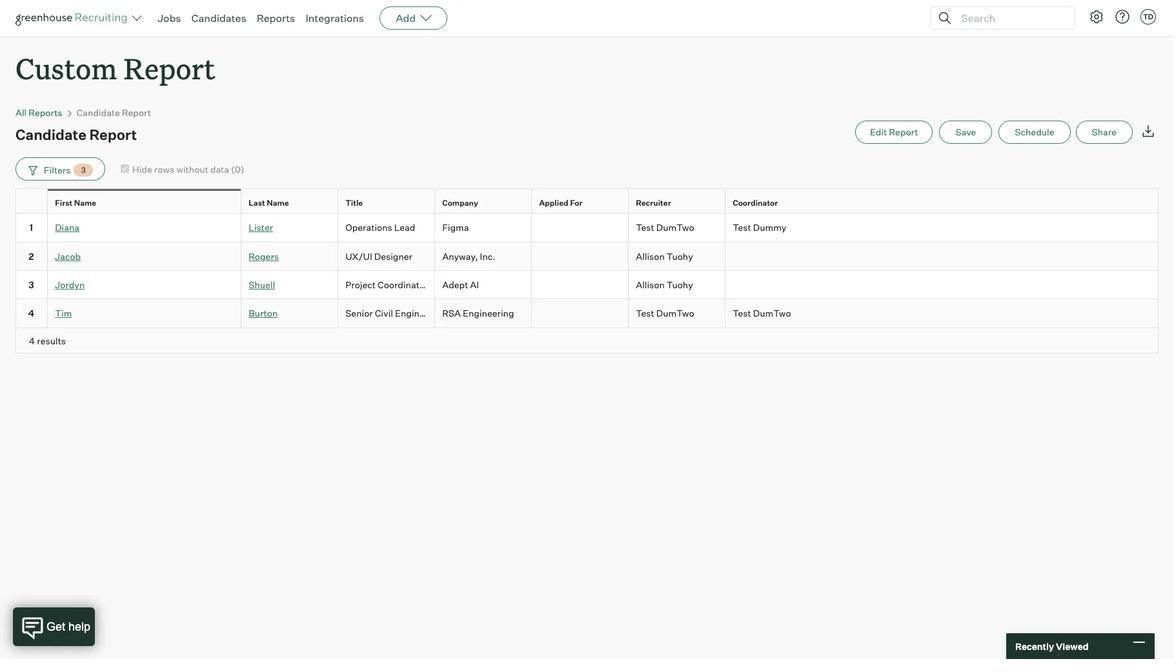Task type: locate. For each thing, give the bounding box(es) containing it.
row containing 4
[[15, 300, 1159, 328]]

4
[[28, 308, 34, 319], [29, 335, 35, 346]]

last
[[249, 198, 265, 208]]

jobs
[[158, 12, 181, 25]]

5 row from the top
[[15, 300, 1159, 328]]

lead
[[394, 222, 415, 233]]

name right first
[[74, 198, 96, 208]]

2 allison tuohy from the top
[[636, 280, 693, 291]]

0 vertical spatial coordinator
[[733, 198, 778, 208]]

test
[[636, 222, 654, 233], [733, 222, 751, 233], [636, 308, 654, 319], [733, 308, 751, 319]]

3 down 2 cell
[[28, 280, 34, 291]]

Search text field
[[958, 9, 1063, 27]]

candidate down the all reports link at left top
[[15, 126, 86, 143]]

1 allison tuohy from the top
[[636, 251, 693, 262]]

1 vertical spatial allison tuohy
[[636, 280, 693, 291]]

3 right filters
[[81, 165, 86, 175]]

tuohy
[[667, 251, 693, 262], [667, 280, 693, 291]]

0 vertical spatial allison tuohy
[[636, 251, 693, 262]]

(0)
[[231, 164, 244, 175]]

report
[[124, 49, 215, 87], [122, 107, 151, 118], [89, 126, 137, 143], [889, 127, 918, 138]]

coordinator down designer
[[378, 280, 428, 291]]

edit report
[[870, 127, 918, 138]]

4 down 3 cell
[[28, 308, 34, 319]]

allison tuohy
[[636, 251, 693, 262], [636, 280, 693, 291]]

4 cell
[[15, 300, 48, 328]]

allison for anyway, inc.
[[636, 251, 665, 262]]

1 horizontal spatial reports
[[257, 12, 295, 25]]

reports right all
[[29, 107, 62, 118]]

2 cell
[[15, 242, 48, 271]]

reports right 'candidates'
[[257, 12, 295, 25]]

candidate down custom report
[[77, 107, 120, 118]]

test dumtwo for test dummy
[[636, 222, 694, 233]]

first
[[55, 198, 72, 208]]

allison for adept ai
[[636, 280, 665, 291]]

3 inside cell
[[28, 280, 34, 291]]

senior
[[345, 308, 373, 319]]

Hide rows without data (0) checkbox
[[121, 164, 129, 173]]

1 vertical spatial 3
[[28, 280, 34, 291]]

candidate
[[77, 107, 120, 118], [15, 126, 86, 143]]

0 vertical spatial 3
[[81, 165, 86, 175]]

all reports
[[15, 107, 62, 118]]

project coordinator
[[345, 280, 428, 291]]

applied for column header
[[532, 189, 631, 217]]

1 tuohy from the top
[[667, 251, 693, 262]]

coordinator
[[733, 198, 778, 208], [378, 280, 428, 291]]

1 vertical spatial reports
[[29, 107, 62, 118]]

3 row from the top
[[15, 242, 1159, 271]]

add
[[396, 12, 416, 25]]

3
[[81, 165, 86, 175], [28, 280, 34, 291]]

lister
[[249, 222, 273, 233]]

4 row from the top
[[15, 271, 1159, 300]]

name for last name
[[267, 198, 289, 208]]

1 vertical spatial 4
[[29, 335, 35, 346]]

1 row from the top
[[15, 189, 1159, 217]]

dumtwo
[[656, 222, 694, 233], [656, 308, 694, 319], [753, 308, 791, 319]]

coordinator up test dummy
[[733, 198, 778, 208]]

0 horizontal spatial coordinator
[[378, 280, 428, 291]]

reports link
[[257, 12, 295, 25]]

rsa
[[442, 308, 461, 319]]

4 left results
[[29, 335, 35, 346]]

1 horizontal spatial name
[[267, 198, 289, 208]]

operations
[[345, 222, 392, 233]]

candidate report up filters
[[15, 126, 137, 143]]

cell for rsa engineering
[[532, 300, 629, 328]]

hide
[[132, 164, 152, 175]]

0 horizontal spatial 3
[[28, 280, 34, 291]]

cell
[[532, 214, 629, 242], [532, 242, 629, 271], [726, 242, 1159, 271], [532, 271, 629, 300], [726, 271, 1159, 300], [532, 300, 629, 328]]

2 name from the left
[[267, 198, 289, 208]]

shuell link
[[249, 280, 275, 291]]

row group containing 1
[[15, 214, 1159, 328]]

project
[[345, 280, 376, 291]]

1 vertical spatial coordinator
[[378, 280, 428, 291]]

td
[[1143, 12, 1154, 21]]

tim link
[[55, 308, 72, 319]]

operations lead
[[345, 222, 415, 233]]

column header
[[15, 189, 50, 217]]

1 vertical spatial tuohy
[[667, 280, 693, 291]]

4 inside cell
[[28, 308, 34, 319]]

share
[[1092, 127, 1117, 138]]

engineer
[[395, 308, 433, 319]]

allison tuohy for ai
[[636, 280, 693, 291]]

2 allison from the top
[[636, 280, 665, 291]]

senior civil engineer
[[345, 308, 433, 319]]

allison
[[636, 251, 665, 262], [636, 280, 665, 291]]

test dumtwo
[[636, 222, 694, 233], [636, 308, 694, 319], [733, 308, 791, 319]]

2 tuohy from the top
[[667, 280, 693, 291]]

ux/ui
[[345, 251, 372, 262]]

recruiter
[[636, 198, 671, 208]]

table
[[15, 189, 1159, 354]]

diana link
[[55, 222, 79, 233]]

test dumtwo for test dumtwo
[[636, 308, 694, 319]]

1 name from the left
[[74, 198, 96, 208]]

0 vertical spatial 4
[[28, 308, 34, 319]]

0 vertical spatial reports
[[257, 12, 295, 25]]

row
[[15, 189, 1159, 217], [15, 214, 1159, 242], [15, 242, 1159, 271], [15, 271, 1159, 300], [15, 300, 1159, 328]]

row group
[[15, 214, 1159, 328]]

lister link
[[249, 222, 273, 233]]

1 allison from the top
[[636, 251, 665, 262]]

recruiter column header
[[629, 189, 728, 217]]

ai
[[470, 280, 479, 291]]

0 vertical spatial candidate
[[77, 107, 120, 118]]

cell for figma
[[532, 214, 629, 242]]

0 horizontal spatial name
[[74, 198, 96, 208]]

1 vertical spatial allison
[[636, 280, 665, 291]]

engineering
[[463, 308, 514, 319]]

reports
[[257, 12, 295, 25], [29, 107, 62, 118]]

all reports link
[[15, 107, 62, 118]]

results
[[37, 335, 66, 346]]

tuohy for adept ai
[[667, 280, 693, 291]]

filters
[[44, 165, 71, 176]]

2 row from the top
[[15, 214, 1159, 242]]

candidate report down custom report
[[77, 107, 151, 118]]

test dummy
[[733, 222, 787, 233]]

dummy
[[753, 222, 787, 233]]

1 horizontal spatial 3
[[81, 165, 86, 175]]

name
[[74, 198, 96, 208], [267, 198, 289, 208]]

4 for 4 results
[[29, 335, 35, 346]]

diana
[[55, 222, 79, 233]]

download image
[[1141, 123, 1156, 139]]

4 for 4
[[28, 308, 34, 319]]

jordyn
[[55, 280, 85, 291]]

company
[[442, 198, 478, 208]]

custom
[[15, 49, 117, 87]]

name right the last
[[267, 198, 289, 208]]

report down custom report
[[122, 107, 151, 118]]

0 vertical spatial allison
[[636, 251, 665, 262]]

row containing first name
[[15, 189, 1159, 217]]

0 vertical spatial tuohy
[[667, 251, 693, 262]]

adept
[[442, 280, 468, 291]]

applied for
[[539, 198, 583, 208]]

rows
[[154, 164, 174, 175]]

rogers
[[249, 251, 279, 262]]



Task type: describe. For each thing, give the bounding box(es) containing it.
save button
[[940, 121, 992, 144]]

rogers link
[[249, 251, 279, 262]]

burton link
[[249, 308, 278, 319]]

integrations
[[306, 12, 364, 25]]

shuell
[[249, 280, 275, 291]]

table containing 1
[[15, 189, 1159, 354]]

civil
[[375, 308, 393, 319]]

without
[[176, 164, 208, 175]]

save
[[956, 127, 976, 138]]

hide rows without data (0)
[[132, 164, 244, 175]]

row containing 3
[[15, 271, 1159, 300]]

custom report
[[15, 49, 215, 87]]

anyway,
[[442, 251, 478, 262]]

candidates link
[[191, 12, 246, 25]]

1
[[29, 222, 33, 233]]

1 vertical spatial candidate
[[15, 126, 86, 143]]

td button
[[1138, 6, 1159, 27]]

inc.
[[480, 251, 496, 262]]

1 cell
[[15, 214, 48, 242]]

company column header
[[435, 189, 535, 217]]

title column header
[[338, 189, 438, 217]]

filter image
[[26, 165, 37, 176]]

recently viewed
[[1015, 641, 1089, 652]]

adept ai
[[442, 280, 479, 291]]

name for first name
[[74, 198, 96, 208]]

td button
[[1141, 9, 1156, 25]]

candidates
[[191, 12, 246, 25]]

schedule
[[1015, 127, 1055, 138]]

3 cell
[[15, 271, 48, 300]]

1 horizontal spatial coordinator
[[733, 198, 778, 208]]

cell for adept ai
[[532, 271, 629, 300]]

coordinator inside row group
[[378, 280, 428, 291]]

first name column header
[[48, 189, 244, 217]]

jacob
[[55, 251, 81, 262]]

last name
[[249, 198, 289, 208]]

share button
[[1076, 121, 1133, 144]]

first name
[[55, 198, 96, 208]]

jacob link
[[55, 251, 81, 262]]

rsa engineering
[[442, 308, 514, 319]]

save and schedule this report to revisit it! element
[[940, 121, 999, 144]]

jobs link
[[158, 12, 181, 25]]

last name column header
[[241, 189, 341, 217]]

allison tuohy for inc.
[[636, 251, 693, 262]]

ux/ui designer
[[345, 251, 413, 262]]

candidate report link
[[77, 107, 151, 118]]

row containing 1
[[15, 214, 1159, 242]]

schedule button
[[999, 121, 1071, 144]]

greenhouse recruiting image
[[15, 10, 132, 26]]

title
[[345, 198, 363, 208]]

all
[[15, 107, 27, 118]]

edit report link
[[855, 121, 933, 144]]

integrations link
[[306, 12, 364, 25]]

tim
[[55, 308, 72, 319]]

tuohy for anyway, inc.
[[667, 251, 693, 262]]

designer
[[374, 251, 413, 262]]

1 vertical spatial candidate report
[[15, 126, 137, 143]]

recently
[[1015, 641, 1054, 652]]

report right edit
[[889, 127, 918, 138]]

row containing 2
[[15, 242, 1159, 271]]

2
[[29, 251, 34, 262]]

add button
[[380, 6, 447, 30]]

applied
[[539, 198, 569, 208]]

burton
[[249, 308, 278, 319]]

for
[[570, 198, 583, 208]]

dumtwo for test dumtwo
[[656, 308, 694, 319]]

edit
[[870, 127, 887, 138]]

configure image
[[1089, 9, 1105, 25]]

report down candidate report link
[[89, 126, 137, 143]]

data
[[210, 164, 229, 175]]

anyway, inc.
[[442, 251, 496, 262]]

figma
[[442, 222, 469, 233]]

0 vertical spatial candidate report
[[77, 107, 151, 118]]

dumtwo for test dummy
[[656, 222, 694, 233]]

cell for anyway, inc.
[[532, 242, 629, 271]]

4 results
[[29, 335, 66, 346]]

viewed
[[1056, 641, 1089, 652]]

0 horizontal spatial reports
[[29, 107, 62, 118]]

jordyn link
[[55, 280, 85, 291]]

report down jobs link at left
[[124, 49, 215, 87]]



Task type: vqa. For each thing, say whether or not it's contained in the screenshot.
Name to the right
yes



